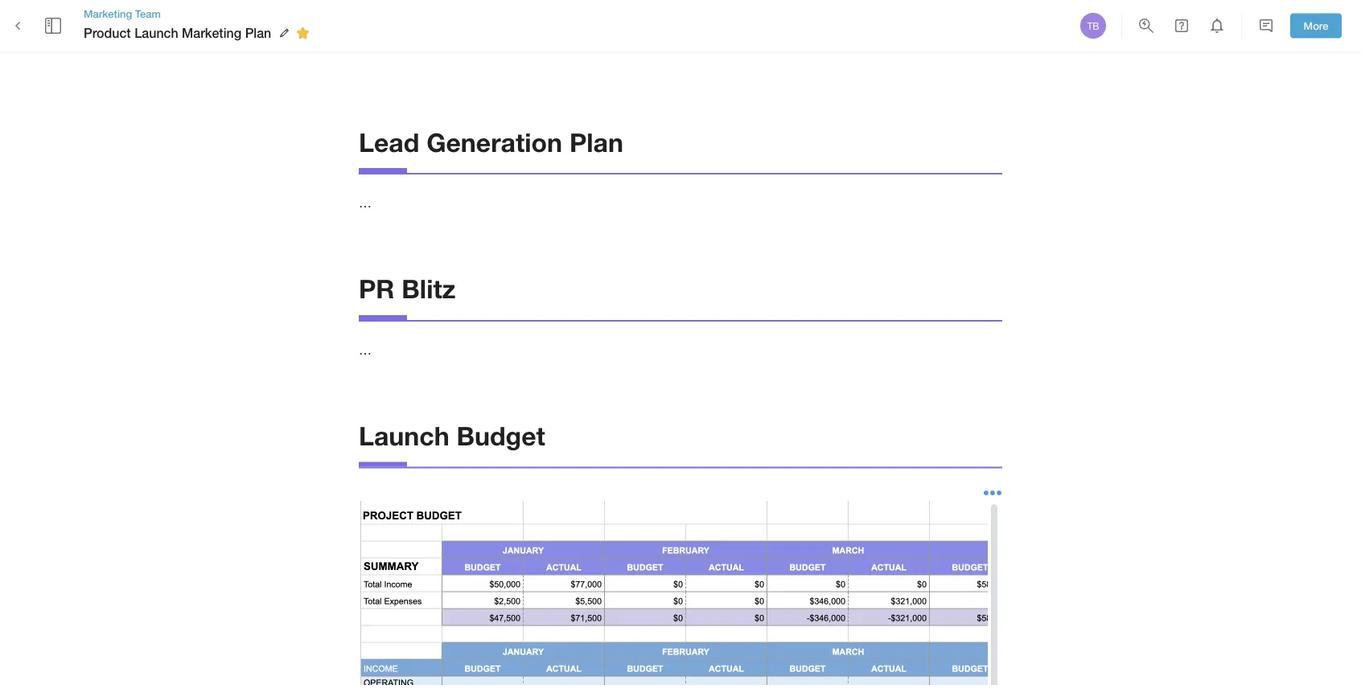 Task type: locate. For each thing, give the bounding box(es) containing it.
marketing down 'marketing team' link
[[182, 25, 241, 41]]

plan
[[245, 25, 271, 41], [569, 127, 623, 157]]

marketing
[[84, 7, 132, 20], [182, 25, 241, 41]]

launch
[[134, 25, 178, 41], [359, 421, 449, 451]]

0 vertical spatial plan
[[245, 25, 271, 41]]

0 vertical spatial …
[[359, 195, 372, 210]]

1 vertical spatial marketing
[[182, 25, 241, 41]]

… down lead
[[359, 195, 372, 210]]

tb button
[[1078, 10, 1108, 41]]

… down pr
[[359, 343, 372, 357]]

…
[[359, 195, 372, 210], [359, 343, 372, 357]]

marketing up product
[[84, 7, 132, 20]]

lead
[[359, 127, 419, 157]]

0 horizontal spatial plan
[[245, 25, 271, 41]]

1 vertical spatial plan
[[569, 127, 623, 157]]

tb
[[1087, 20, 1099, 31]]

product
[[84, 25, 131, 41]]

1 vertical spatial …
[[359, 343, 372, 357]]

product launch marketing plan
[[84, 25, 271, 41]]

marketing team
[[84, 7, 161, 20]]

blitz
[[402, 274, 456, 304]]

1 horizontal spatial launch
[[359, 421, 449, 451]]

0 vertical spatial launch
[[134, 25, 178, 41]]

1 … from the top
[[359, 195, 372, 210]]

0 vertical spatial marketing
[[84, 7, 132, 20]]



Task type: describe. For each thing, give the bounding box(es) containing it.
more button
[[1290, 13, 1342, 38]]

1 horizontal spatial marketing
[[182, 25, 241, 41]]

budget
[[457, 421, 545, 451]]

2 … from the top
[[359, 343, 372, 357]]

pr blitz
[[359, 274, 456, 304]]

generation
[[426, 127, 562, 157]]

1 vertical spatial launch
[[359, 421, 449, 451]]

1 horizontal spatial plan
[[569, 127, 623, 157]]

lead generation plan
[[359, 127, 623, 157]]

0 horizontal spatial marketing
[[84, 7, 132, 20]]

marketing team link
[[84, 6, 315, 21]]

more
[[1304, 19, 1328, 32]]

remove favorite image
[[293, 23, 312, 43]]

pr
[[359, 274, 395, 304]]

0 horizontal spatial launch
[[134, 25, 178, 41]]

launch budget
[[359, 421, 545, 451]]

team
[[135, 7, 161, 20]]



Task type: vqa. For each thing, say whether or not it's contained in the screenshot.
the topmost Favorite Icon
no



